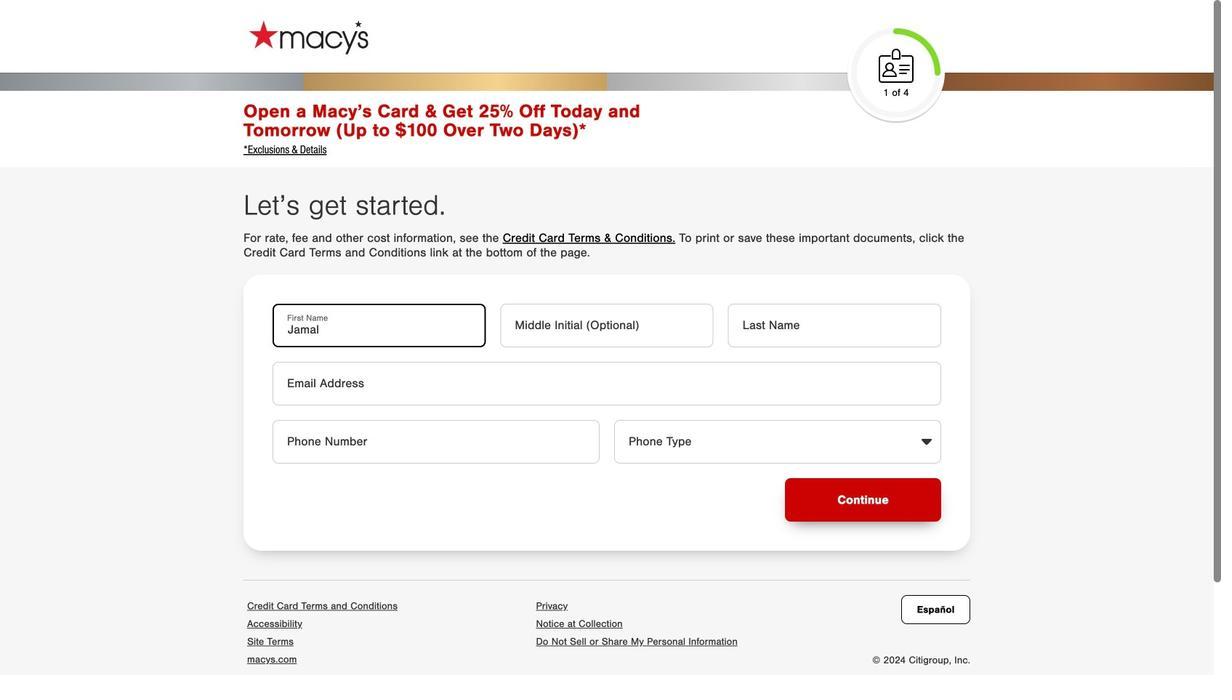 Task type: describe. For each thing, give the bounding box(es) containing it.
2 list from the left
[[533, 596, 742, 649]]

1 vertical spatial figure
[[920, 435, 935, 449]]

0 vertical spatial figure
[[876, 46, 917, 87]]

Email Address field
[[273, 362, 942, 406]]

advertisement element
[[0, 73, 1214, 167]]



Task type: locate. For each thing, give the bounding box(es) containing it.
Phone Number field
[[273, 420, 600, 464]]

1 horizontal spatial figure
[[920, 435, 935, 449]]

0 horizontal spatial list
[[244, 596, 401, 670]]

Last Name field
[[728, 304, 942, 348]]

figure
[[876, 46, 917, 87], [920, 435, 935, 449]]

macy's application form element
[[244, 7, 520, 65]]

macy's application form image
[[245, 17, 372, 57], [245, 17, 372, 57]]

0 horizontal spatial figure
[[876, 46, 917, 87]]

First Name text field
[[273, 304, 486, 348]]

list
[[244, 596, 401, 670], [533, 596, 742, 649]]

1 horizontal spatial list
[[533, 596, 742, 649]]

2024Citigroup, Inc. text field
[[873, 655, 971, 667]]

1 list from the left
[[244, 596, 401, 670]]



Task type: vqa. For each thing, say whether or not it's contained in the screenshot.
Middle Initial (Optional) text field
no



